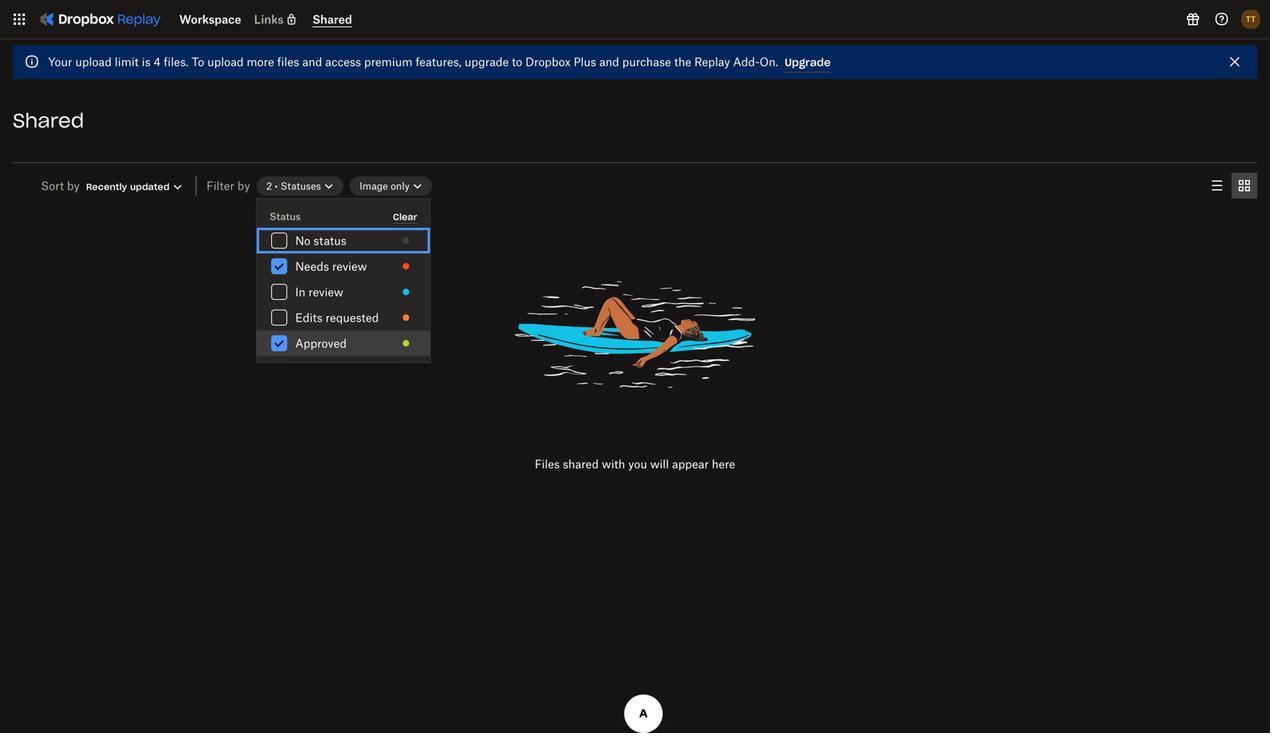 Task type: locate. For each thing, give the bounding box(es) containing it.
2 and from the left
[[599, 55, 619, 69]]

tab list
[[1204, 173, 1257, 199]]

1 horizontal spatial by
[[237, 179, 250, 193]]

1 by from the left
[[67, 179, 80, 193]]

0 horizontal spatial by
[[67, 179, 80, 193]]

by
[[67, 179, 80, 193], [237, 179, 250, 193]]

edits requested
[[295, 311, 379, 325]]

plus
[[574, 55, 596, 69]]

shared up access
[[312, 12, 352, 26]]

more
[[247, 55, 274, 69]]

1 horizontal spatial and
[[599, 55, 619, 69]]

1 vertical spatial shared
[[13, 108, 84, 133]]

no
[[295, 234, 311, 248]]

files.
[[164, 55, 188, 69]]

workspace link
[[179, 12, 241, 26], [179, 12, 241, 26]]

with
[[602, 457, 625, 471]]

requested
[[326, 311, 379, 325]]

shared down your
[[13, 108, 84, 133]]

statuses
[[281, 180, 321, 192]]

sort by
[[41, 179, 80, 193]]

edits
[[295, 311, 323, 325]]

purchase
[[622, 55, 671, 69]]

and
[[302, 55, 322, 69], [599, 55, 619, 69]]

shared link
[[312, 12, 352, 27], [312, 12, 352, 26]]

needs review
[[295, 260, 367, 273]]

filter
[[207, 179, 234, 193]]

and right plus
[[599, 55, 619, 69]]

your upload limit is 4 files. to upload more files and access premium features, upgrade to dropbox plus and purchase the replay add-on.
[[48, 55, 778, 69]]

menu containing no status
[[257, 199, 430, 363]]

0 vertical spatial review
[[332, 260, 367, 273]]

1 vertical spatial review
[[309, 285, 343, 299]]

by right filter
[[237, 179, 250, 193]]

sort
[[41, 179, 64, 193]]

shared
[[312, 12, 352, 26], [13, 108, 84, 133]]

files shared with you will appear here
[[535, 457, 735, 471]]

0 vertical spatial shared
[[312, 12, 352, 26]]

your
[[48, 55, 72, 69]]

shared
[[563, 457, 599, 471]]

to
[[192, 55, 204, 69]]

•
[[275, 180, 278, 192]]

tile view image
[[1235, 176, 1254, 195]]

status
[[314, 234, 347, 248]]

upload right to
[[207, 55, 244, 69]]

you
[[628, 457, 647, 471]]

1 horizontal spatial upload
[[207, 55, 244, 69]]

2
[[266, 180, 272, 192]]

review
[[332, 260, 367, 273], [309, 285, 343, 299]]

links
[[254, 12, 284, 26]]

review inside checkbox item
[[332, 260, 367, 273]]

review down the no status checkbox item
[[332, 260, 367, 273]]

approved checkbox item
[[257, 331, 430, 356]]

review right in
[[309, 285, 343, 299]]

and right files
[[302, 55, 322, 69]]

the
[[674, 55, 691, 69]]

menu
[[257, 199, 430, 363]]

by right sort at the left of the page
[[67, 179, 80, 193]]

replay logo - go to homepage image
[[32, 6, 166, 32]]

upload
[[75, 55, 112, 69], [207, 55, 244, 69]]

0 horizontal spatial upload
[[75, 55, 112, 69]]

upload left limit
[[75, 55, 112, 69]]

2 by from the left
[[237, 179, 250, 193]]

review inside checkbox item
[[309, 285, 343, 299]]

workspace
[[179, 12, 241, 26]]

your upload limit is 4 files. to upload more files and access premium features, upgrade to dropbox plus and purchase the replay add-on. alert
[[13, 46, 1257, 79]]

0 horizontal spatial and
[[302, 55, 322, 69]]



Task type: describe. For each thing, give the bounding box(es) containing it.
add-
[[733, 55, 760, 69]]

0 horizontal spatial shared
[[13, 108, 84, 133]]

list view image
[[1208, 176, 1227, 195]]

1 horizontal spatial shared
[[312, 12, 352, 26]]

edits requested checkbox item
[[257, 305, 430, 331]]

1 and from the left
[[302, 55, 322, 69]]

to
[[512, 55, 522, 69]]

in review checkbox item
[[257, 279, 430, 305]]

by for sort by
[[67, 179, 80, 193]]

here
[[712, 457, 735, 471]]

1 upload from the left
[[75, 55, 112, 69]]

upgrade
[[465, 55, 509, 69]]

on.
[[760, 55, 778, 69]]

replay
[[694, 55, 730, 69]]

needs review checkbox item
[[257, 254, 430, 279]]

review for needs review
[[332, 260, 367, 273]]

no status checkbox item
[[257, 228, 430, 254]]

appear
[[672, 457, 709, 471]]

clear
[[393, 211, 417, 223]]

features,
[[416, 55, 462, 69]]

dropbox
[[525, 55, 571, 69]]

files
[[277, 55, 299, 69]]

4
[[154, 55, 161, 69]]

by for filter by
[[237, 179, 250, 193]]

needs
[[295, 260, 329, 273]]

is
[[142, 55, 151, 69]]

2 • statuses
[[266, 180, 321, 192]]

2 upload from the left
[[207, 55, 244, 69]]

clear button
[[393, 211, 417, 224]]

premium
[[364, 55, 413, 69]]

status
[[270, 211, 301, 223]]

approved
[[295, 337, 347, 350]]

will
[[650, 457, 669, 471]]

files
[[535, 457, 560, 471]]

access
[[325, 55, 361, 69]]

filter by
[[207, 179, 250, 193]]

in review
[[295, 285, 343, 299]]

in
[[295, 285, 305, 299]]

no status
[[295, 234, 347, 248]]

limit
[[115, 55, 139, 69]]

review for in review
[[309, 285, 343, 299]]



Task type: vqa. For each thing, say whether or not it's contained in the screenshot.
In review checkbox item
yes



